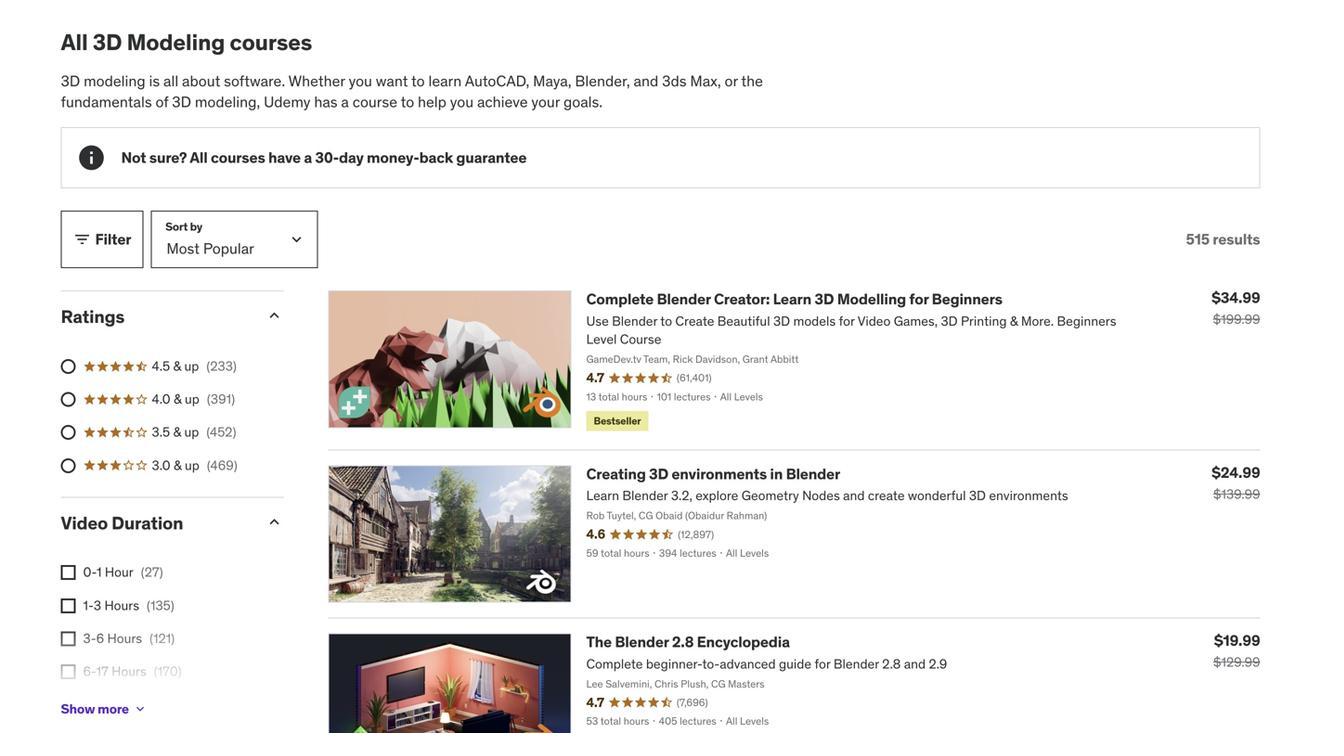 Task type: describe. For each thing, give the bounding box(es) containing it.
$34.99 $199.99
[[1212, 289, 1261, 328]]

achieve
[[477, 92, 528, 111]]

17+
[[83, 697, 103, 713]]

1 vertical spatial a
[[304, 148, 312, 167]]

(121)
[[150, 631, 175, 647]]

small image inside filter button
[[73, 231, 91, 249]]

creating 3d environments in blender
[[587, 465, 841, 484]]

$24.99 $139.99
[[1212, 463, 1261, 503]]

(27)
[[141, 564, 163, 581]]

1-
[[83, 597, 94, 614]]

show more
[[61, 701, 129, 718]]

ratings button
[[61, 306, 250, 328]]

515 results
[[1187, 230, 1261, 249]]

fundamentals
[[61, 92, 152, 111]]

2.8
[[672, 633, 694, 652]]

1 horizontal spatial all
[[190, 148, 208, 167]]

goals.
[[564, 92, 603, 111]]

(233)
[[207, 358, 237, 375]]

beginners
[[932, 290, 1003, 309]]

3.0
[[152, 457, 171, 474]]

the
[[742, 71, 763, 90]]

up for 4.0 & up
[[185, 391, 200, 408]]

courses for all
[[211, 148, 265, 167]]

max,
[[691, 71, 721, 90]]

& for 4.5
[[173, 358, 181, 375]]

(135)
[[147, 597, 174, 614]]

(391)
[[207, 391, 235, 408]]

ratings
[[61, 306, 125, 328]]

17
[[96, 664, 108, 680]]

1 vertical spatial blender
[[786, 465, 841, 484]]

more
[[98, 701, 129, 718]]

0-
[[83, 564, 97, 581]]

$19.99
[[1215, 632, 1261, 651]]

creating 3d environments in blender link
[[587, 465, 841, 484]]

hour
[[105, 564, 134, 581]]

video
[[61, 512, 108, 534]]

$199.99
[[1214, 311, 1261, 328]]

the blender 2.8 encyclopedia link
[[587, 633, 790, 652]]

a inside 3d modeling is all about software. whether you want to learn autocad, maya, blender, and 3ds max, or the fundamentals of 3d modeling, udemy has a course to help you achieve your goals.
[[341, 92, 349, 111]]

1 vertical spatial you
[[450, 92, 474, 111]]

video duration
[[61, 512, 183, 534]]

complete blender creator: learn 3d modelling for beginners
[[587, 290, 1003, 309]]

(452)
[[207, 424, 236, 441]]

software.
[[224, 71, 285, 90]]

up for 3.5 & up
[[184, 424, 199, 441]]

4.0
[[152, 391, 171, 408]]

$129.99
[[1214, 654, 1261, 671]]

6
[[96, 631, 104, 647]]

show
[[61, 701, 95, 718]]

3.5 & up (452)
[[152, 424, 236, 441]]

money-
[[367, 148, 419, 167]]

learn
[[429, 71, 462, 90]]

3-6 hours (121)
[[83, 631, 175, 647]]

(170)
[[154, 664, 182, 680]]

$19.99 $129.99
[[1214, 632, 1261, 671]]

515 results status
[[1187, 230, 1261, 249]]

duration
[[112, 512, 183, 534]]

day
[[339, 148, 364, 167]]

1 vertical spatial to
[[401, 92, 414, 111]]

xsmall image for 3-
[[61, 632, 76, 647]]

modeling
[[127, 28, 225, 56]]

up for 4.5 & up
[[184, 358, 199, 375]]

modeling
[[84, 71, 146, 90]]

your
[[532, 92, 560, 111]]

blender for encyclopedia
[[615, 633, 669, 652]]

0 vertical spatial to
[[412, 71, 425, 90]]

for
[[910, 290, 929, 309]]

30-
[[315, 148, 339, 167]]

course
[[353, 92, 398, 111]]

the blender 2.8 encyclopedia
[[587, 633, 790, 652]]

3d right learn
[[815, 290, 834, 309]]

& for 3.5
[[173, 424, 181, 441]]

0 horizontal spatial all
[[61, 28, 88, 56]]

show more button
[[61, 691, 148, 728]]

autocad,
[[465, 71, 530, 90]]

4.5 & up (233)
[[152, 358, 237, 375]]

3d modeling is all about software. whether you want to learn autocad, maya, blender, and 3ds max, or the fundamentals of 3d modeling, udemy has a course to help you achieve your goals.
[[61, 71, 763, 111]]



Task type: locate. For each thing, give the bounding box(es) containing it.
xsmall image for 0-
[[61, 566, 76, 581]]

6-17 hours (170)
[[83, 664, 182, 680]]

0 horizontal spatial xsmall image
[[61, 599, 76, 614]]

xsmall image for 6-
[[61, 665, 76, 680]]

the
[[587, 633, 612, 652]]

hours for 1-3 hours
[[104, 597, 139, 614]]

all 3d modeling courses
[[61, 28, 312, 56]]

3d up "fundamentals"
[[61, 71, 80, 90]]

small image for video duration
[[265, 513, 284, 532]]

environments
[[672, 465, 767, 484]]

udemy
[[264, 92, 311, 111]]

1 vertical spatial xsmall image
[[133, 702, 148, 717]]

xsmall image right more
[[133, 702, 148, 717]]

to up help
[[412, 71, 425, 90]]

2 vertical spatial xsmall image
[[61, 665, 76, 680]]

hours right 6
[[107, 631, 142, 647]]

and
[[634, 71, 659, 90]]

to
[[412, 71, 425, 90], [401, 92, 414, 111]]

whether
[[289, 71, 345, 90]]

3ds
[[662, 71, 687, 90]]

3d up modeling
[[93, 28, 122, 56]]

creating
[[587, 465, 646, 484]]

maya,
[[533, 71, 572, 90]]

1 horizontal spatial a
[[341, 92, 349, 111]]

encyclopedia
[[697, 633, 790, 652]]

you up course
[[349, 71, 372, 90]]

blender left "creator:"
[[657, 290, 711, 309]]

17+ hours
[[83, 697, 141, 713]]

courses
[[230, 28, 312, 56], [211, 148, 265, 167]]

help
[[418, 92, 447, 111]]

1-3 hours (135)
[[83, 597, 174, 614]]

xsmall image left 3-
[[61, 632, 76, 647]]

$34.99
[[1212, 289, 1261, 308]]

& right 4.5
[[173, 358, 181, 375]]

0 vertical spatial a
[[341, 92, 349, 111]]

results
[[1213, 230, 1261, 249]]

& for 3.0
[[174, 457, 182, 474]]

1 vertical spatial xsmall image
[[61, 632, 76, 647]]

1 horizontal spatial you
[[450, 92, 474, 111]]

or
[[725, 71, 738, 90]]

in
[[770, 465, 783, 484]]

video duration button
[[61, 512, 250, 534]]

hours right 17
[[112, 664, 147, 680]]

2 vertical spatial blender
[[615, 633, 669, 652]]

2 xsmall image from the top
[[61, 632, 76, 647]]

learn
[[773, 290, 812, 309]]

up left (233) at left
[[184, 358, 199, 375]]

$24.99
[[1212, 463, 1261, 482]]

0 horizontal spatial a
[[304, 148, 312, 167]]

not
[[121, 148, 146, 167]]

3
[[94, 597, 101, 614]]

hours
[[104, 597, 139, 614], [107, 631, 142, 647], [112, 664, 147, 680], [107, 697, 141, 713]]

have
[[268, 148, 301, 167]]

up left (391)
[[185, 391, 200, 408]]

has
[[314, 92, 338, 111]]

& right 4.0 at the left bottom of page
[[174, 391, 182, 408]]

all right sure?
[[190, 148, 208, 167]]

courses for modeling
[[230, 28, 312, 56]]

3d
[[93, 28, 122, 56], [61, 71, 80, 90], [172, 92, 191, 111], [815, 290, 834, 309], [649, 465, 669, 484]]

filter
[[95, 230, 131, 249]]

(469)
[[207, 457, 238, 474]]

3.0 & up (469)
[[152, 457, 238, 474]]

modelling
[[838, 290, 907, 309]]

all up modeling
[[61, 28, 88, 56]]

up left (452)
[[184, 424, 199, 441]]

a right has
[[341, 92, 349, 111]]

small image for ratings
[[265, 307, 284, 325]]

0 vertical spatial blender
[[657, 290, 711, 309]]

& right 3.0
[[174, 457, 182, 474]]

0 vertical spatial courses
[[230, 28, 312, 56]]

& for 4.0
[[174, 391, 182, 408]]

blender,
[[575, 71, 630, 90]]

blender for learn
[[657, 290, 711, 309]]

0 vertical spatial you
[[349, 71, 372, 90]]

filter button
[[61, 211, 143, 269]]

xsmall image left 6-
[[61, 665, 76, 680]]

blender
[[657, 290, 711, 309], [786, 465, 841, 484], [615, 633, 669, 652]]

xsmall image left 1-
[[61, 599, 76, 614]]

courses up the software.
[[230, 28, 312, 56]]

1 xsmall image from the top
[[61, 566, 76, 581]]

6-
[[83, 664, 96, 680]]

xsmall image
[[61, 566, 76, 581], [61, 632, 76, 647], [61, 665, 76, 680]]

all
[[164, 71, 179, 90]]

1 vertical spatial courses
[[211, 148, 265, 167]]

guarantee
[[456, 148, 527, 167]]

3d right of
[[172, 92, 191, 111]]

hours right 3
[[104, 597, 139, 614]]

you
[[349, 71, 372, 90], [450, 92, 474, 111]]

a
[[341, 92, 349, 111], [304, 148, 312, 167]]

$139.99
[[1214, 486, 1261, 503]]

3-
[[83, 631, 96, 647]]

modeling,
[[195, 92, 260, 111]]

of
[[156, 92, 168, 111]]

0 vertical spatial all
[[61, 28, 88, 56]]

hours right 17+
[[107, 697, 141, 713]]

0-1 hour (27)
[[83, 564, 163, 581]]

want
[[376, 71, 408, 90]]

0 horizontal spatial you
[[349, 71, 372, 90]]

sure?
[[149, 148, 187, 167]]

xsmall image
[[61, 599, 76, 614], [133, 702, 148, 717]]

to left help
[[401, 92, 414, 111]]

you down learn in the top left of the page
[[450, 92, 474, 111]]

a left 30- at the top left of page
[[304, 148, 312, 167]]

courses left have
[[211, 148, 265, 167]]

xsmall image inside show more button
[[133, 702, 148, 717]]

&
[[173, 358, 181, 375], [174, 391, 182, 408], [173, 424, 181, 441], [174, 457, 182, 474]]

blender left 2.8
[[615, 633, 669, 652]]

1 horizontal spatial xsmall image
[[133, 702, 148, 717]]

small image
[[73, 231, 91, 249], [265, 307, 284, 325], [265, 513, 284, 532]]

is
[[149, 71, 160, 90]]

1
[[97, 564, 102, 581]]

back
[[419, 148, 453, 167]]

0 vertical spatial small image
[[73, 231, 91, 249]]

hours for 6-17 hours
[[112, 664, 147, 680]]

up
[[184, 358, 199, 375], [185, 391, 200, 408], [184, 424, 199, 441], [185, 457, 200, 474]]

not sure? all courses have a 30-day money-back guarantee
[[121, 148, 527, 167]]

3d right creating
[[649, 465, 669, 484]]

1 vertical spatial all
[[190, 148, 208, 167]]

about
[[182, 71, 220, 90]]

515
[[1187, 230, 1210, 249]]

all
[[61, 28, 88, 56], [190, 148, 208, 167]]

2 vertical spatial small image
[[265, 513, 284, 532]]

up for 3.0 & up
[[185, 457, 200, 474]]

3 xsmall image from the top
[[61, 665, 76, 680]]

4.5
[[152, 358, 170, 375]]

0 vertical spatial xsmall image
[[61, 599, 76, 614]]

& right 3.5
[[173, 424, 181, 441]]

xsmall image left 0-
[[61, 566, 76, 581]]

0 vertical spatial xsmall image
[[61, 566, 76, 581]]

complete blender creator: learn 3d modelling for beginners link
[[587, 290, 1003, 309]]

up left (469)
[[185, 457, 200, 474]]

hours for 3-6 hours
[[107, 631, 142, 647]]

1 vertical spatial small image
[[265, 307, 284, 325]]

blender right 'in' at the bottom
[[786, 465, 841, 484]]



Task type: vqa. For each thing, say whether or not it's contained in the screenshot.
YOU
yes



